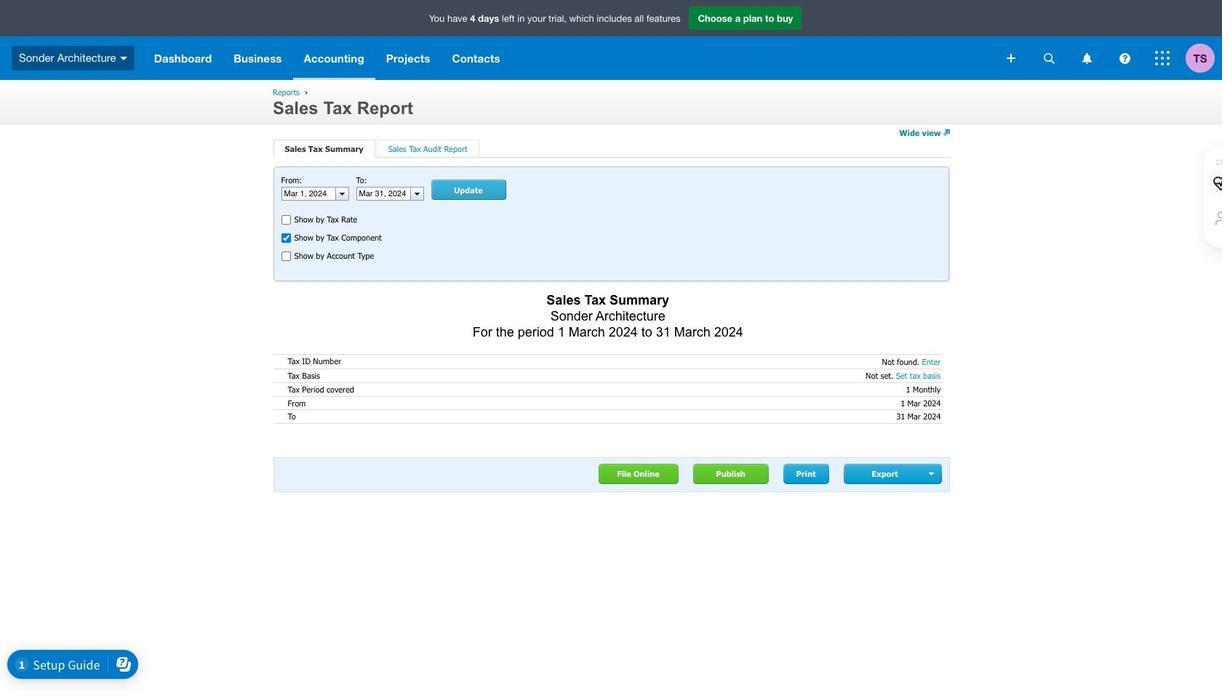 Task type: describe. For each thing, give the bounding box(es) containing it.
svg image
[[1007, 54, 1016, 63]]



Task type: vqa. For each thing, say whether or not it's contained in the screenshot.
'banner'
yes



Task type: locate. For each thing, give the bounding box(es) containing it.
svg image
[[1155, 51, 1170, 65], [1044, 53, 1055, 64], [1082, 53, 1092, 64], [1119, 53, 1130, 64], [120, 57, 127, 60]]

None checkbox
[[281, 215, 291, 225], [281, 234, 291, 243], [281, 215, 291, 225], [281, 234, 291, 243]]

None checkbox
[[281, 252, 291, 261]]

None text field
[[282, 188, 335, 200], [357, 188, 410, 200], [282, 188, 335, 200], [357, 188, 410, 200]]

banner
[[0, 0, 1222, 80]]

export options... image
[[929, 473, 936, 476]]



